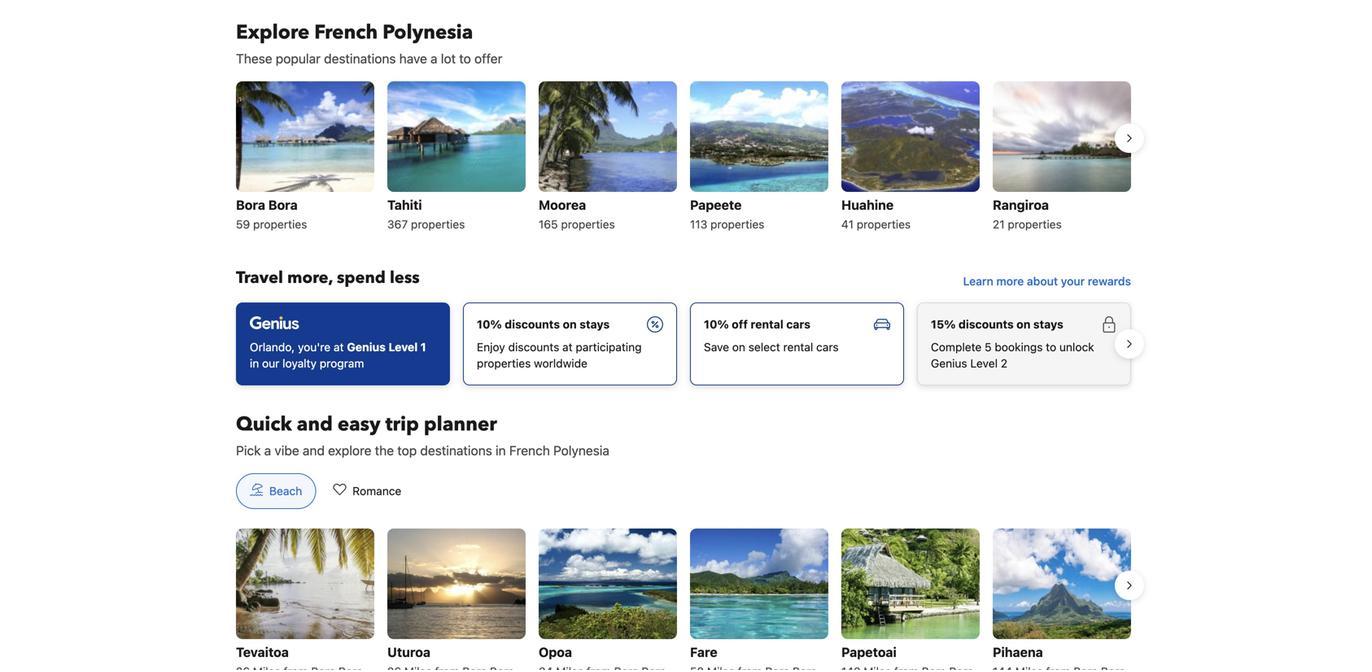 Task type: vqa. For each thing, say whether or not it's contained in the screenshot.


Task type: locate. For each thing, give the bounding box(es) containing it.
to
[[459, 51, 471, 66], [1046, 340, 1056, 354]]

explore
[[236, 19, 309, 46]]

level left 1
[[388, 340, 418, 354]]

discounts up enjoy discounts at participating properties worldwide
[[505, 318, 560, 331]]

at up program
[[334, 340, 344, 354]]

1 horizontal spatial to
[[1046, 340, 1056, 354]]

the
[[375, 443, 394, 458]]

10% discounts on stays
[[477, 318, 610, 331]]

0 horizontal spatial french
[[314, 19, 378, 46]]

1 horizontal spatial destinations
[[420, 443, 492, 458]]

properties inside bora bora 59 properties
[[253, 218, 307, 231]]

10% for 10% off rental cars
[[704, 318, 729, 331]]

2 vertical spatial region
[[223, 522, 1144, 670]]

1 region from the top
[[223, 75, 1144, 241]]

at
[[334, 340, 344, 354], [562, 340, 573, 354]]

2 stays from the left
[[1033, 318, 1063, 331]]

0 vertical spatial to
[[459, 51, 471, 66]]

1 horizontal spatial polynesia
[[553, 443, 609, 458]]

and
[[297, 411, 333, 438], [303, 443, 325, 458]]

1 horizontal spatial 10%
[[704, 318, 729, 331]]

region
[[223, 75, 1144, 241], [223, 296, 1144, 392], [223, 522, 1144, 670]]

pihaena
[[993, 645, 1043, 660]]

0 vertical spatial genius
[[347, 340, 386, 354]]

properties
[[253, 218, 307, 231], [411, 218, 465, 231], [561, 218, 615, 231], [710, 218, 764, 231], [857, 218, 911, 231], [1008, 218, 1062, 231], [477, 357, 531, 370]]

1 vertical spatial french
[[509, 443, 550, 458]]

0 vertical spatial french
[[314, 19, 378, 46]]

tevaitoa link
[[236, 529, 374, 670]]

properties down the tahiti
[[411, 218, 465, 231]]

region containing 10% discounts on stays
[[223, 296, 1144, 392]]

0 horizontal spatial in
[[250, 357, 259, 370]]

367
[[387, 218, 408, 231]]

3 region from the top
[[223, 522, 1144, 670]]

orlando, you're at genius level 1 in our loyalty program
[[250, 340, 426, 370]]

huahine
[[841, 197, 894, 213]]

have
[[399, 51, 427, 66]]

cars right select
[[816, 340, 839, 354]]

0 horizontal spatial stays
[[579, 318, 610, 331]]

rental right select
[[783, 340, 813, 354]]

level
[[388, 340, 418, 354], [970, 357, 998, 370]]

to right "lot"
[[459, 51, 471, 66]]

stays up participating
[[579, 318, 610, 331]]

in inside orlando, you're at genius level 1 in our loyalty program
[[250, 357, 259, 370]]

1 vertical spatial a
[[264, 443, 271, 458]]

papeete
[[690, 197, 742, 213]]

on right save
[[732, 340, 745, 354]]

0 horizontal spatial at
[[334, 340, 344, 354]]

cars
[[786, 318, 810, 331], [816, 340, 839, 354]]

0 vertical spatial destinations
[[324, 51, 396, 66]]

1 horizontal spatial genius
[[931, 357, 967, 370]]

0 horizontal spatial 10%
[[477, 318, 502, 331]]

properties down moorea at the top left of page
[[561, 218, 615, 231]]

properties inside huahine 41 properties
[[857, 218, 911, 231]]

0 vertical spatial cars
[[786, 318, 810, 331]]

at inside enjoy discounts at participating properties worldwide
[[562, 340, 573, 354]]

165
[[539, 218, 558, 231]]

1 horizontal spatial french
[[509, 443, 550, 458]]

0 vertical spatial region
[[223, 75, 1144, 241]]

learn more about your rewards
[[963, 275, 1131, 288]]

polynesia
[[383, 19, 473, 46], [553, 443, 609, 458]]

0 horizontal spatial genius
[[347, 340, 386, 354]]

unlock
[[1059, 340, 1094, 354]]

a left "lot"
[[430, 51, 437, 66]]

10%
[[477, 318, 502, 331], [704, 318, 729, 331]]

discounts
[[505, 318, 560, 331], [959, 318, 1014, 331], [508, 340, 559, 354]]

bora up 59
[[236, 197, 265, 213]]

level down the 5
[[970, 357, 998, 370]]

2 horizontal spatial on
[[1017, 318, 1030, 331]]

destinations down planner
[[420, 443, 492, 458]]

properties inside "moorea 165 properties"
[[561, 218, 615, 231]]

stays up unlock
[[1033, 318, 1063, 331]]

10% up save
[[704, 318, 729, 331]]

learn more about your rewards link
[[957, 267, 1138, 296]]

properties for tahiti
[[411, 218, 465, 231]]

region containing bora bora
[[223, 75, 1144, 241]]

to left unlock
[[1046, 340, 1056, 354]]

0 horizontal spatial bora
[[236, 197, 265, 213]]

bora
[[236, 197, 265, 213], [268, 197, 298, 213]]

in
[[250, 357, 259, 370], [496, 443, 506, 458]]

explore
[[328, 443, 371, 458]]

quick
[[236, 411, 292, 438]]

program
[[320, 357, 364, 370]]

1 vertical spatial polynesia
[[553, 443, 609, 458]]

0 vertical spatial a
[[430, 51, 437, 66]]

stays
[[579, 318, 610, 331], [1033, 318, 1063, 331]]

in down planner
[[496, 443, 506, 458]]

properties inside rangiroa 21 properties
[[1008, 218, 1062, 231]]

properties down rangiroa
[[1008, 218, 1062, 231]]

1
[[420, 340, 426, 354]]

genius up program
[[347, 340, 386, 354]]

41
[[841, 218, 854, 231]]

planner
[[424, 411, 497, 438]]

0 horizontal spatial to
[[459, 51, 471, 66]]

0 horizontal spatial cars
[[786, 318, 810, 331]]

destinations
[[324, 51, 396, 66], [420, 443, 492, 458]]

genius inside orlando, you're at genius level 1 in our loyalty program
[[347, 340, 386, 354]]

less
[[390, 267, 420, 289]]

1 vertical spatial destinations
[[420, 443, 492, 458]]

orlando,
[[250, 340, 295, 354]]

0 horizontal spatial level
[[388, 340, 418, 354]]

1 horizontal spatial a
[[430, 51, 437, 66]]

properties right 59
[[253, 218, 307, 231]]

at up worldwide
[[562, 340, 573, 354]]

1 stays from the left
[[579, 318, 610, 331]]

1 vertical spatial to
[[1046, 340, 1056, 354]]

bora up the travel
[[268, 197, 298, 213]]

cars up save on select rental cars
[[786, 318, 810, 331]]

french inside quick and easy trip planner pick a vibe and explore the top destinations in french polynesia
[[509, 443, 550, 458]]

polynesia inside quick and easy trip planner pick a vibe and explore the top destinations in french polynesia
[[553, 443, 609, 458]]

1 horizontal spatial bora
[[268, 197, 298, 213]]

properties down enjoy
[[477, 357, 531, 370]]

bookings
[[995, 340, 1043, 354]]

destinations inside explore french polynesia these popular destinations have a lot to offer
[[324, 51, 396, 66]]

to inside complete 5 bookings to unlock genius level 2
[[1046, 340, 1056, 354]]

rental up select
[[751, 318, 783, 331]]

spend
[[337, 267, 386, 289]]

2 at from the left
[[562, 340, 573, 354]]

1 vertical spatial region
[[223, 296, 1144, 392]]

1 horizontal spatial stays
[[1033, 318, 1063, 331]]

10% up enjoy
[[477, 318, 502, 331]]

on
[[563, 318, 577, 331], [1017, 318, 1030, 331], [732, 340, 745, 354]]

at inside orlando, you're at genius level 1 in our loyalty program
[[334, 340, 344, 354]]

destinations left have
[[324, 51, 396, 66]]

tahiti
[[387, 197, 422, 213]]

discounts down 10% discounts on stays
[[508, 340, 559, 354]]

properties inside papeete 113 properties
[[710, 218, 764, 231]]

in inside quick and easy trip planner pick a vibe and explore the top destinations in french polynesia
[[496, 443, 506, 458]]

tab list
[[223, 473, 428, 510]]

moorea 165 properties
[[539, 197, 615, 231]]

properties inside tahiti 367 properties
[[411, 218, 465, 231]]

a left the vibe
[[264, 443, 271, 458]]

0 horizontal spatial destinations
[[324, 51, 396, 66]]

properties down huahine
[[857, 218, 911, 231]]

1 horizontal spatial level
[[970, 357, 998, 370]]

rental
[[751, 318, 783, 331], [783, 340, 813, 354]]

1 horizontal spatial on
[[732, 340, 745, 354]]

and right the vibe
[[303, 443, 325, 458]]

on up enjoy discounts at participating properties worldwide
[[563, 318, 577, 331]]

21
[[993, 218, 1005, 231]]

complete
[[931, 340, 982, 354]]

1 vertical spatial genius
[[931, 357, 967, 370]]

0 vertical spatial level
[[388, 340, 418, 354]]

lot
[[441, 51, 456, 66]]

region for explore french polynesia
[[223, 75, 1144, 241]]

you're
[[298, 340, 331, 354]]

1 at from the left
[[334, 340, 344, 354]]

genius down complete
[[931, 357, 967, 370]]

genius
[[347, 340, 386, 354], [931, 357, 967, 370]]

tab list containing beach
[[223, 473, 428, 510]]

1 horizontal spatial cars
[[816, 340, 839, 354]]

learn
[[963, 275, 993, 288]]

1 vertical spatial in
[[496, 443, 506, 458]]

0 vertical spatial in
[[250, 357, 259, 370]]

region for travel more, spend less
[[223, 296, 1144, 392]]

2 region from the top
[[223, 296, 1144, 392]]

0 horizontal spatial a
[[264, 443, 271, 458]]

1 horizontal spatial in
[[496, 443, 506, 458]]

romance button
[[319, 473, 415, 509]]

these
[[236, 51, 272, 66]]

discounts up the 5
[[959, 318, 1014, 331]]

in left our
[[250, 357, 259, 370]]

0 vertical spatial polynesia
[[383, 19, 473, 46]]

region containing tevaitoa
[[223, 522, 1144, 670]]

0 horizontal spatial polynesia
[[383, 19, 473, 46]]

at for genius
[[334, 340, 344, 354]]

0 horizontal spatial on
[[563, 318, 577, 331]]

level inside orlando, you're at genius level 1 in our loyalty program
[[388, 340, 418, 354]]

pick
[[236, 443, 261, 458]]

on up 'bookings'
[[1017, 318, 1030, 331]]

1 vertical spatial level
[[970, 357, 998, 370]]

blue genius logo image
[[250, 316, 299, 329], [250, 316, 299, 329]]

1 10% from the left
[[477, 318, 502, 331]]

a inside quick and easy trip planner pick a vibe and explore the top destinations in french polynesia
[[264, 443, 271, 458]]

romance
[[353, 484, 401, 498]]

1 horizontal spatial at
[[562, 340, 573, 354]]

a
[[430, 51, 437, 66], [264, 443, 271, 458]]

popular
[[276, 51, 321, 66]]

huahine 41 properties
[[841, 197, 911, 231]]

2 10% from the left
[[704, 318, 729, 331]]

properties down papeete
[[710, 218, 764, 231]]

and up the vibe
[[297, 411, 333, 438]]

discounts for discounts
[[505, 318, 560, 331]]

french
[[314, 19, 378, 46], [509, 443, 550, 458]]

travel more, spend less
[[236, 267, 420, 289]]

uturoa
[[387, 645, 430, 660]]



Task type: describe. For each thing, give the bounding box(es) containing it.
pihaena link
[[993, 529, 1131, 670]]

enjoy
[[477, 340, 505, 354]]

fare link
[[690, 529, 828, 670]]

to inside explore french polynesia these popular destinations have a lot to offer
[[459, 51, 471, 66]]

beach
[[269, 484, 302, 498]]

about
[[1027, 275, 1058, 288]]

our
[[262, 357, 279, 370]]

2 bora from the left
[[268, 197, 298, 213]]

save
[[704, 340, 729, 354]]

participating
[[576, 340, 642, 354]]

on for at
[[563, 318, 577, 331]]

properties for rangiroa
[[1008, 218, 1062, 231]]

uturoa link
[[387, 529, 526, 670]]

save on select rental cars
[[704, 340, 839, 354]]

polynesia inside explore french polynesia these popular destinations have a lot to offer
[[383, 19, 473, 46]]

more,
[[287, 267, 333, 289]]

select
[[748, 340, 780, 354]]

opoa link
[[539, 529, 677, 670]]

discounts for 5
[[959, 318, 1014, 331]]

properties for huahine
[[857, 218, 911, 231]]

0 vertical spatial rental
[[751, 318, 783, 331]]

113
[[690, 218, 707, 231]]

opoa
[[539, 645, 572, 660]]

genius inside complete 5 bookings to unlock genius level 2
[[931, 357, 967, 370]]

at for participating
[[562, 340, 573, 354]]

10% off rental cars
[[704, 318, 810, 331]]

your
[[1061, 275, 1085, 288]]

more
[[996, 275, 1024, 288]]

vibe
[[275, 443, 299, 458]]

1 vertical spatial cars
[[816, 340, 839, 354]]

rewards
[[1088, 275, 1131, 288]]

enjoy discounts at participating properties worldwide
[[477, 340, 642, 370]]

a inside explore french polynesia these popular destinations have a lot to offer
[[430, 51, 437, 66]]

tahiti 367 properties
[[387, 197, 465, 231]]

1 bora from the left
[[236, 197, 265, 213]]

rangiroa
[[993, 197, 1049, 213]]

stays for 15% discounts on stays
[[1033, 318, 1063, 331]]

offer
[[474, 51, 502, 66]]

15%
[[931, 318, 956, 331]]

rangiroa 21 properties
[[993, 197, 1062, 231]]

trip
[[385, 411, 419, 438]]

2
[[1001, 357, 1007, 370]]

loyalty
[[283, 357, 317, 370]]

properties inside enjoy discounts at participating properties worldwide
[[477, 357, 531, 370]]

complete 5 bookings to unlock genius level 2
[[931, 340, 1094, 370]]

5
[[985, 340, 992, 354]]

off
[[732, 318, 748, 331]]

10% for 10% discounts on stays
[[477, 318, 502, 331]]

papetoai
[[841, 645, 897, 660]]

easy
[[338, 411, 380, 438]]

bora bora 59 properties
[[236, 197, 307, 231]]

top
[[397, 443, 417, 458]]

fare
[[690, 645, 717, 660]]

french inside explore french polynesia these popular destinations have a lot to offer
[[314, 19, 378, 46]]

on for bookings
[[1017, 318, 1030, 331]]

0 vertical spatial and
[[297, 411, 333, 438]]

15% discounts on stays
[[931, 318, 1063, 331]]

59
[[236, 218, 250, 231]]

destinations inside quick and easy trip planner pick a vibe and explore the top destinations in french polynesia
[[420, 443, 492, 458]]

worldwide
[[534, 357, 587, 370]]

discounts inside enjoy discounts at participating properties worldwide
[[508, 340, 559, 354]]

1 vertical spatial and
[[303, 443, 325, 458]]

stays for 10% discounts on stays
[[579, 318, 610, 331]]

properties for papeete
[[710, 218, 764, 231]]

tevaitoa
[[236, 645, 289, 660]]

1 vertical spatial rental
[[783, 340, 813, 354]]

papetoai link
[[841, 529, 980, 670]]

explore french polynesia these popular destinations have a lot to offer
[[236, 19, 502, 66]]

beach button
[[236, 473, 316, 509]]

travel
[[236, 267, 283, 289]]

quick and easy trip planner pick a vibe and explore the top destinations in french polynesia
[[236, 411, 609, 458]]

papeete 113 properties
[[690, 197, 764, 231]]

level inside complete 5 bookings to unlock genius level 2
[[970, 357, 998, 370]]

moorea
[[539, 197, 586, 213]]

properties for moorea
[[561, 218, 615, 231]]



